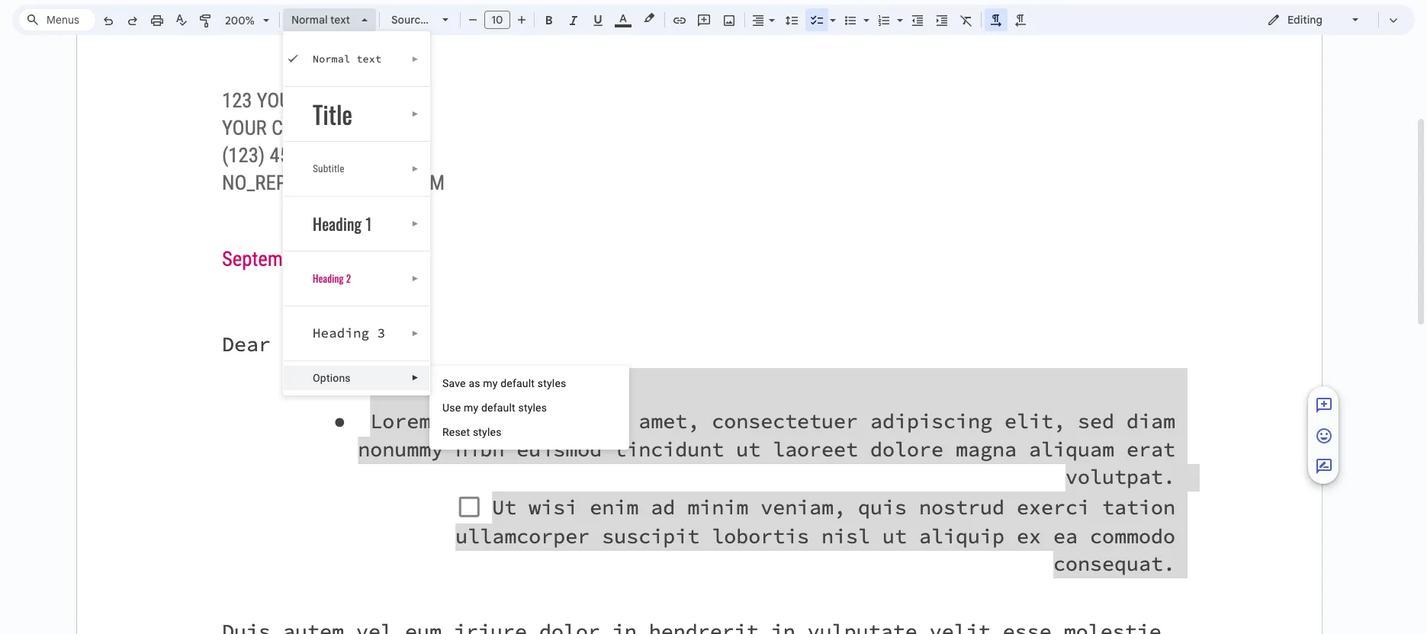 Task type: vqa. For each thing, say whether or not it's contained in the screenshot.
first heading from the bottom of the Title 'list box'
yes



Task type: locate. For each thing, give the bounding box(es) containing it.
o ptions
[[313, 372, 351, 384]]

1 vertical spatial heading
[[313, 271, 344, 286]]

menu
[[429, 366, 629, 450]]

heading left 2
[[313, 271, 344, 286]]

my right as
[[483, 378, 498, 390]]

2 ► from the top
[[412, 110, 419, 118]]

editing button
[[1256, 8, 1372, 31]]

0 vertical spatial default
[[501, 378, 535, 390]]

normal text down styles list. normal text selected. option
[[313, 53, 382, 66]]

1 vertical spatial normal
[[313, 53, 350, 66]]

4 ► from the top
[[412, 220, 419, 228]]

ptions
[[320, 372, 351, 384]]

2 vertical spatial styles
[[473, 426, 502, 439]]

normal down styles list. normal text selected. option
[[313, 53, 350, 66]]

0 vertical spatial text
[[330, 13, 350, 27]]

► for subtitle
[[412, 165, 419, 173]]

1 horizontal spatial text
[[357, 53, 382, 66]]

my right se
[[464, 402, 479, 414]]

styles down save as my default styles s element
[[518, 402, 547, 414]]

0 vertical spatial normal text
[[291, 13, 350, 27]]

line & paragraph spacing image
[[783, 9, 801, 31]]

text
[[330, 13, 350, 27], [357, 53, 382, 66]]

1 horizontal spatial my
[[483, 378, 498, 390]]

Font size field
[[484, 11, 516, 30]]

heading
[[313, 212, 362, 236], [313, 271, 344, 286], [313, 325, 369, 342]]

1 vertical spatial normal text
[[313, 53, 382, 66]]

heading 1
[[313, 212, 372, 236]]

save as my default styles s element
[[442, 378, 571, 390]]

options o element
[[313, 372, 355, 384]]

s
[[442, 378, 449, 390]]

0 vertical spatial heading
[[313, 212, 362, 236]]

mode and view toolbar
[[1256, 5, 1406, 35]]

3 ► from the top
[[412, 165, 419, 173]]

1 vertical spatial default
[[481, 402, 516, 414]]

0 vertical spatial my
[[483, 378, 498, 390]]

se
[[450, 402, 461, 414]]

3 heading from the top
[[313, 325, 369, 342]]

6 ► from the top
[[412, 330, 419, 338]]

default up use my default styles u element
[[501, 378, 535, 390]]

► for heading 3
[[412, 330, 419, 338]]

2 heading from the top
[[313, 271, 344, 286]]

Zoom field
[[219, 9, 276, 32]]

u
[[442, 402, 450, 414]]

styles down u se my default styles
[[473, 426, 502, 439]]

my
[[483, 378, 498, 390], [464, 402, 479, 414]]

normal right zoom field
[[291, 13, 328, 27]]

normal text
[[291, 13, 350, 27], [313, 53, 382, 66]]

►
[[412, 55, 419, 63], [412, 110, 419, 118], [412, 165, 419, 173], [412, 220, 419, 228], [412, 275, 419, 283], [412, 330, 419, 338], [412, 374, 419, 382]]

add comment image
[[1315, 397, 1333, 415]]

heading for heading 1
[[313, 212, 362, 236]]

ave
[[449, 378, 466, 390]]

default down s ave as my default styles
[[481, 402, 516, 414]]

title application
[[0, 0, 1427, 635]]

5 ► from the top
[[412, 275, 419, 283]]

1 heading from the top
[[313, 212, 362, 236]]

0 horizontal spatial my
[[464, 402, 479, 414]]

1 vertical spatial text
[[357, 53, 382, 66]]

normal text right zoom field
[[291, 13, 350, 27]]

2 vertical spatial heading
[[313, 325, 369, 342]]

heading left 3
[[313, 325, 369, 342]]

heading left the 1
[[313, 212, 362, 236]]

default
[[501, 378, 535, 390], [481, 402, 516, 414]]

s ave as my default styles
[[442, 378, 566, 390]]

0 horizontal spatial text
[[330, 13, 350, 27]]

menu containing s
[[429, 366, 629, 450]]

styles up use my default styles u element
[[538, 378, 566, 390]]

r eset styles
[[442, 426, 502, 439]]

1 vertical spatial styles
[[518, 402, 547, 414]]

highlight color image
[[641, 9, 658, 27]]

text color image
[[615, 9, 632, 27]]

0 vertical spatial styles
[[538, 378, 566, 390]]

styles
[[538, 378, 566, 390], [518, 402, 547, 414], [473, 426, 502, 439]]

add emoji reaction image
[[1315, 427, 1333, 446]]

0 vertical spatial normal
[[291, 13, 328, 27]]

r
[[442, 426, 449, 439]]

reset styles r element
[[442, 426, 506, 439]]

menu inside title application
[[429, 366, 629, 450]]

normal
[[291, 13, 328, 27], [313, 53, 350, 66]]



Task type: describe. For each thing, give the bounding box(es) containing it.
numbered list menu image
[[893, 10, 903, 15]]

checklist menu image
[[826, 10, 836, 15]]

o
[[313, 372, 320, 384]]

u se my default styles
[[442, 402, 547, 414]]

text inside styles list. normal text selected. option
[[330, 13, 350, 27]]

title
[[313, 96, 353, 132]]

editing
[[1288, 13, 1323, 27]]

insert image image
[[720, 9, 738, 31]]

heading for heading 3
[[313, 325, 369, 342]]

use my default styles u element
[[442, 402, 552, 414]]

main toolbar
[[95, 0, 1033, 388]]

as
[[469, 378, 480, 390]]

Font size text field
[[485, 11, 510, 29]]

suggest edits image
[[1315, 458, 1333, 476]]

2
[[346, 271, 351, 286]]

bulleted list menu image
[[860, 10, 870, 15]]

7 ► from the top
[[412, 374, 419, 382]]

Menus field
[[19, 9, 95, 31]]

heading for heading 2
[[313, 271, 344, 286]]

3
[[377, 325, 386, 342]]

normal inside option
[[291, 13, 328, 27]]

► for title
[[412, 110, 419, 118]]

normal text inside option
[[291, 13, 350, 27]]

eset
[[449, 426, 470, 439]]

normal inside title list box
[[313, 53, 350, 66]]

styles list. normal text selected. option
[[291, 9, 352, 31]]

1 vertical spatial my
[[464, 402, 479, 414]]

heading 2
[[313, 271, 351, 286]]

heading 3
[[313, 325, 386, 342]]

Zoom text field
[[221, 10, 258, 31]]

1 ► from the top
[[412, 55, 419, 63]]

font list. source code pro selected. option
[[391, 9, 433, 31]]

► for heading 1
[[412, 220, 419, 228]]

subtitle
[[313, 163, 345, 175]]

normal text inside title list box
[[313, 53, 382, 66]]

title list box
[[283, 31, 431, 396]]

► for heading 2
[[412, 275, 419, 283]]

1
[[366, 212, 372, 236]]

text inside title list box
[[357, 53, 382, 66]]



